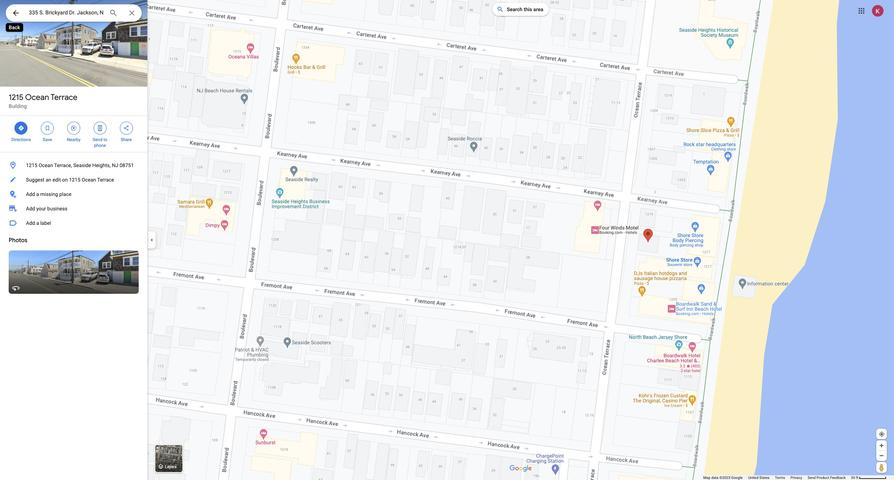 Task type: describe. For each thing, give the bounding box(es) containing it.

[[97, 124, 103, 132]]

search
[[507, 7, 523, 12]]

an
[[46, 177, 51, 183]]

data
[[711, 476, 719, 480]]

united states
[[748, 476, 770, 480]]

terrace inside the "suggest an edit on 1215 ocean terrace" button
[[97, 177, 114, 183]]

08751
[[120, 163, 134, 168]]

send product feedback button
[[808, 476, 846, 480]]

add a missing place
[[26, 191, 71, 197]]

feedback
[[830, 476, 846, 480]]

save
[[43, 137, 52, 142]]

add for add your business
[[26, 206, 35, 212]]


[[12, 8, 20, 18]]

suggest
[[26, 177, 44, 183]]

edit
[[52, 177, 61, 183]]

terms
[[775, 476, 785, 480]]

product
[[817, 476, 829, 480]]

this
[[524, 7, 532, 12]]

missing
[[40, 191, 58, 197]]

 search field
[[6, 4, 142, 23]]

send for send to phone
[[93, 137, 102, 142]]

to
[[103, 137, 107, 142]]

add your business
[[26, 206, 67, 212]]

a for missing
[[36, 191, 39, 197]]

terms button
[[775, 476, 785, 480]]

suggest an edit on 1215 ocean terrace
[[26, 177, 114, 183]]

label
[[40, 220, 51, 226]]

1215 ocean terrace, seaside heights, nj 08751 button
[[0, 158, 147, 173]]


[[44, 124, 51, 132]]

a for label
[[36, 220, 39, 226]]

collapse side panel image
[[148, 236, 156, 244]]

2 vertical spatial ocean
[[82, 177, 96, 183]]

nj
[[112, 163, 118, 168]]

add for add a missing place
[[26, 191, 35, 197]]

on
[[62, 177, 68, 183]]

map data ©2023 google
[[703, 476, 743, 480]]


[[18, 124, 24, 132]]

actions for 1215 ocean terrace region
[[0, 116, 147, 152]]

building
[[9, 103, 27, 109]]

2 horizontal spatial 1215
[[69, 177, 80, 183]]

ocean for terrace
[[25, 92, 49, 103]]

show street view coverage image
[[876, 462, 887, 473]]

search this area
[[507, 7, 543, 12]]

 button
[[6, 4, 26, 23]]

privacy button
[[791, 476, 802, 480]]

layers
[[165, 465, 177, 470]]

add for add a label
[[26, 220, 35, 226]]

1215 for terrace
[[9, 92, 23, 103]]

share
[[121, 137, 132, 142]]

send to phone
[[93, 137, 107, 148]]



Task type: locate. For each thing, give the bounding box(es) containing it.
business
[[47, 206, 67, 212]]

send up the phone
[[93, 137, 102, 142]]

show your location image
[[879, 431, 885, 438]]

united
[[748, 476, 759, 480]]

phone
[[94, 143, 106, 148]]

2 a from the top
[[36, 220, 39, 226]]

©2023
[[719, 476, 730, 480]]

1215
[[9, 92, 23, 103], [26, 163, 37, 168], [69, 177, 80, 183]]

1 vertical spatial send
[[808, 476, 816, 480]]

add your business link
[[0, 202, 147, 216]]

send product feedback
[[808, 476, 846, 480]]

0 horizontal spatial terrace
[[51, 92, 77, 103]]

add a missing place button
[[0, 187, 147, 202]]

terrace up 
[[51, 92, 77, 103]]

2 vertical spatial add
[[26, 220, 35, 226]]

add a label button
[[0, 216, 147, 230]]

None field
[[29, 8, 103, 17]]

add left the label
[[26, 220, 35, 226]]

add left your
[[26, 206, 35, 212]]

suggest an edit on 1215 ocean terrace button
[[0, 173, 147, 187]]

1 vertical spatial add
[[26, 206, 35, 212]]

map
[[703, 476, 711, 480]]


[[70, 124, 77, 132]]

footer
[[703, 476, 851, 480]]

add a label
[[26, 220, 51, 226]]

photos
[[9, 237, 27, 244]]

50 ft
[[851, 476, 859, 480]]

1 vertical spatial 1215
[[26, 163, 37, 168]]

united states button
[[748, 476, 770, 480]]

a left the label
[[36, 220, 39, 226]]

1215 up 'suggest'
[[26, 163, 37, 168]]

google account: kenny nguyen  
(kenny.nguyen@adept.ai) image
[[872, 5, 884, 16]]

zoom in image
[[879, 443, 884, 449]]

0 horizontal spatial 1215
[[9, 92, 23, 103]]

1 vertical spatial ocean
[[39, 163, 53, 168]]

1 horizontal spatial terrace
[[97, 177, 114, 183]]

place
[[59, 191, 71, 197]]

1 horizontal spatial send
[[808, 476, 816, 480]]

nearby
[[67, 137, 81, 142]]

directions
[[11, 137, 31, 142]]

heights,
[[92, 163, 111, 168]]

search this area button
[[492, 3, 549, 16]]

add
[[26, 191, 35, 197], [26, 206, 35, 212], [26, 220, 35, 226]]

1 add from the top
[[26, 191, 35, 197]]

0 vertical spatial 1215
[[9, 92, 23, 103]]

terrace inside 1215 ocean terrace building
[[51, 92, 77, 103]]

seaside
[[73, 163, 91, 168]]

1215 ocean terrace main content
[[0, 0, 147, 480]]

privacy
[[791, 476, 802, 480]]

0 vertical spatial add
[[26, 191, 35, 197]]

0 vertical spatial send
[[93, 137, 102, 142]]

ocean up building
[[25, 92, 49, 103]]

footer inside google maps element
[[703, 476, 851, 480]]

0 horizontal spatial send
[[93, 137, 102, 142]]

google maps element
[[0, 0, 894, 480]]

ocean down seaside
[[82, 177, 96, 183]]

0 vertical spatial ocean
[[25, 92, 49, 103]]

send for send product feedback
[[808, 476, 816, 480]]

send
[[93, 137, 102, 142], [808, 476, 816, 480]]

add down 'suggest'
[[26, 191, 35, 197]]

50
[[851, 476, 855, 480]]

send inside button
[[808, 476, 816, 480]]

1215 up building
[[9, 92, 23, 103]]

1215 ocean terrace building
[[9, 92, 77, 109]]

0 vertical spatial a
[[36, 191, 39, 197]]

a
[[36, 191, 39, 197], [36, 220, 39, 226]]

your
[[36, 206, 46, 212]]

google
[[731, 476, 743, 480]]

states
[[759, 476, 770, 480]]

ocean up the an on the top left of page
[[39, 163, 53, 168]]

3 add from the top
[[26, 220, 35, 226]]

ocean
[[25, 92, 49, 103], [39, 163, 53, 168], [82, 177, 96, 183]]

1 horizontal spatial 1215
[[26, 163, 37, 168]]

0 vertical spatial terrace
[[51, 92, 77, 103]]

a left missing
[[36, 191, 39, 197]]

send inside send to phone
[[93, 137, 102, 142]]

1215 inside 1215 ocean terrace building
[[9, 92, 23, 103]]

1 vertical spatial a
[[36, 220, 39, 226]]

1215 right on
[[69, 177, 80, 183]]

ocean inside 1215 ocean terrace building
[[25, 92, 49, 103]]

ft
[[856, 476, 859, 480]]

area
[[533, 7, 543, 12]]

335 S. Brickyard Dr. Jackson, NJ 08527 field
[[6, 4, 142, 22]]

1 a from the top
[[36, 191, 39, 197]]

2 add from the top
[[26, 206, 35, 212]]

terrace down the heights,
[[97, 177, 114, 183]]

1 vertical spatial terrace
[[97, 177, 114, 183]]

none field inside '335 s. brickyard dr. jackson, nj 08527' field
[[29, 8, 103, 17]]

footer containing map data ©2023 google
[[703, 476, 851, 480]]

1215 for terrace,
[[26, 163, 37, 168]]


[[123, 124, 130, 132]]

terrace
[[51, 92, 77, 103], [97, 177, 114, 183]]

send left the product
[[808, 476, 816, 480]]

50 ft button
[[851, 476, 887, 480]]

terrace,
[[54, 163, 72, 168]]

1215 ocean terrace, seaside heights, nj 08751
[[26, 163, 134, 168]]

2 vertical spatial 1215
[[69, 177, 80, 183]]

ocean for terrace,
[[39, 163, 53, 168]]

zoom out image
[[879, 453, 884, 459]]



Task type: vqa. For each thing, say whether or not it's contained in the screenshot.
Add associated with Add your business
yes



